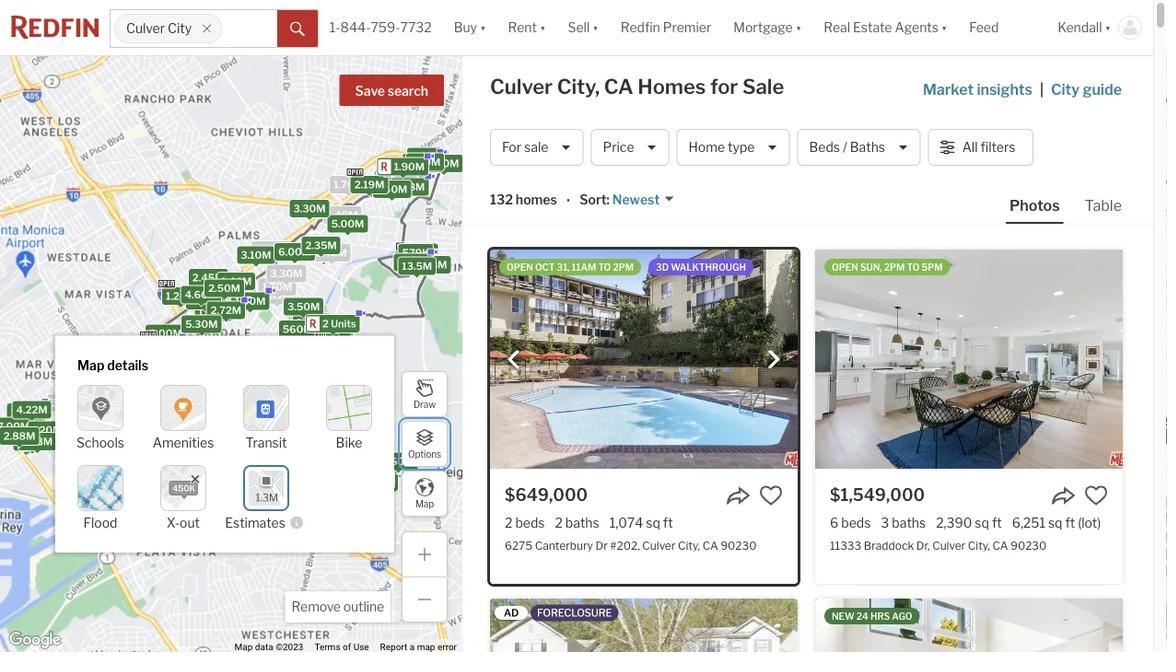 Task type: vqa. For each thing, say whether or not it's contained in the screenshot.
On inside the button
no



Task type: locate. For each thing, give the bounding box(es) containing it.
1 horizontal spatial favorite button checkbox
[[1084, 484, 1108, 508]]

2 units down bike
[[356, 468, 390, 480]]

2 favorite button checkbox from the left
[[1084, 484, 1108, 508]]

0 horizontal spatial 90230
[[721, 539, 757, 552]]

0 vertical spatial 1.30m
[[406, 157, 437, 169]]

5 ▾ from the left
[[941, 20, 947, 35]]

ca
[[604, 74, 634, 99], [703, 539, 718, 552], [993, 539, 1008, 552]]

map inside button
[[415, 499, 434, 510]]

map region
[[0, 52, 576, 652]]

1-
[[330, 20, 341, 35]]

1.25m up 1.37m
[[245, 388, 275, 400]]

open for open sun, 2pm to 5pm
[[832, 262, 858, 273]]

1 horizontal spatial baths
[[892, 515, 926, 531]]

2 vertical spatial 1.60m
[[383, 456, 414, 468]]

1 horizontal spatial open
[[832, 262, 858, 273]]

1.30m
[[406, 157, 437, 169], [110, 389, 141, 401]]

3 ▾ from the left
[[593, 20, 599, 35]]

baths for $649,000
[[566, 515, 599, 531]]

1 favorite button checkbox from the left
[[759, 484, 783, 508]]

2 to from the left
[[907, 262, 920, 273]]

2 beds from the left
[[841, 515, 871, 531]]

1 vertical spatial 3.50m
[[99, 455, 131, 467]]

all filters
[[962, 139, 1016, 155]]

feed button
[[958, 0, 1047, 55]]

1.24m
[[166, 290, 196, 302]]

▾ right mortgage
[[796, 20, 802, 35]]

559k down '495k'
[[308, 337, 335, 349]]

559k
[[407, 247, 434, 259], [308, 337, 335, 349]]

sale
[[524, 139, 549, 155]]

baths up dr,
[[892, 515, 926, 531]]

▾ right "buy"
[[480, 20, 486, 35]]

open for open oct 31, 11am to 2pm
[[507, 262, 533, 273]]

sq
[[646, 515, 660, 531], [975, 515, 989, 531], [1048, 515, 1063, 531]]

3.00m
[[383, 180, 415, 192], [149, 328, 182, 340]]

1 vertical spatial 1.80m
[[324, 399, 354, 411]]

1 horizontal spatial to
[[907, 262, 920, 273]]

759-
[[371, 20, 400, 35]]

sq right "1,074"
[[646, 515, 660, 531]]

transit button
[[243, 385, 289, 450]]

2 horizontal spatial ft
[[1065, 515, 1075, 531]]

city, down sell
[[557, 74, 600, 99]]

2,390
[[936, 515, 972, 531]]

0 horizontal spatial 1.15m
[[119, 367, 148, 379]]

4 ▾ from the left
[[796, 20, 802, 35]]

1.15m up 290k
[[326, 416, 355, 428]]

0 vertical spatial 1.25m
[[415, 152, 445, 164]]

2 beds
[[505, 515, 545, 531]]

0 horizontal spatial 2pm
[[613, 262, 634, 273]]

0 vertical spatial 3.00m
[[383, 180, 415, 192]]

0 horizontal spatial open
[[507, 262, 533, 273]]

ft for $649,000
[[663, 515, 673, 531]]

city,
[[557, 74, 600, 99], [678, 539, 700, 552], [968, 539, 990, 552]]

ca down 2,390 sq ft
[[993, 539, 1008, 552]]

6,251
[[1012, 515, 1046, 531]]

city, down 2,390 sq ft
[[968, 539, 990, 552]]

1 horizontal spatial 1.25m
[[415, 152, 445, 164]]

1 vertical spatial 3.30m
[[270, 268, 303, 280]]

1 horizontal spatial 1.30m
[[406, 157, 437, 169]]

1.15m up 1.87m
[[119, 367, 148, 379]]

▾ right kendall
[[1105, 20, 1111, 35]]

open left sun,
[[832, 262, 858, 273]]

units
[[191, 291, 216, 303], [331, 318, 356, 330], [365, 468, 390, 480], [369, 477, 395, 489]]

map down options
[[415, 499, 434, 510]]

2 horizontal spatial sq
[[1048, 515, 1063, 531]]

0 vertical spatial 3.30m
[[293, 203, 326, 215]]

0 horizontal spatial 1.05m
[[272, 419, 303, 431]]

495k
[[319, 323, 347, 335]]

2pm right sun,
[[884, 262, 905, 273]]

13.5m
[[402, 260, 432, 272]]

3.30m
[[293, 203, 326, 215], [270, 268, 303, 280]]

2.75m
[[11, 406, 42, 418]]

3.00m left 5.30m
[[149, 328, 182, 340]]

1.55m right 2.19m
[[392, 181, 423, 193]]

ad region
[[490, 599, 798, 652]]

0 vertical spatial 1.15m
[[119, 367, 148, 379]]

1 vertical spatial 3
[[881, 515, 889, 531]]

3 for 3 baths
[[881, 515, 889, 531]]

open sun, 2pm to 5pm
[[832, 262, 943, 273]]

beds
[[515, 515, 545, 531], [841, 515, 871, 531]]

▾ right agents
[[941, 20, 947, 35]]

11am
[[572, 262, 596, 273]]

1.60m up map button
[[383, 456, 414, 468]]

1 vertical spatial 559k
[[308, 337, 335, 349]]

baths
[[566, 515, 599, 531], [892, 515, 926, 531]]

city left remove culver city icon
[[168, 21, 192, 36]]

city guide link
[[1051, 78, 1126, 100]]

0 horizontal spatial 3.50m
[[99, 455, 131, 467]]

None search field
[[222, 10, 277, 47]]

newest button
[[610, 191, 675, 209]]

3 left 8.98m
[[182, 291, 189, 303]]

1.80m up 290k
[[324, 399, 354, 411]]

579k
[[402, 247, 430, 259]]

995k
[[243, 393, 271, 405]]

x-out
[[167, 515, 200, 530]]

price button
[[591, 129, 669, 166]]

culver city
[[126, 21, 192, 36]]

sell
[[568, 20, 590, 35]]

search
[[388, 83, 428, 99]]

1.40m down 5.00m
[[316, 247, 347, 259]]

▾ right rent
[[540, 20, 546, 35]]

1.05m down '2.00m'
[[307, 440, 337, 451]]

flood button
[[77, 465, 123, 530]]

5.30m
[[185, 318, 218, 330]]

1 vertical spatial map
[[415, 499, 434, 510]]

rent ▾ button
[[508, 0, 546, 55]]

0 horizontal spatial to
[[598, 262, 611, 273]]

1.70m
[[429, 157, 459, 169], [334, 179, 364, 191], [262, 281, 292, 293], [222, 285, 252, 297]]

0 vertical spatial map
[[77, 358, 104, 373]]

ft left 6,251
[[992, 515, 1002, 531]]

1 ft from the left
[[663, 515, 673, 531]]

2 ▾ from the left
[[540, 20, 546, 35]]

1 to from the left
[[598, 262, 611, 273]]

0 horizontal spatial sq
[[646, 515, 660, 531]]

baths for $1,549,000
[[892, 515, 926, 531]]

3
[[182, 291, 189, 303], [881, 515, 889, 531]]

0 horizontal spatial favorite button checkbox
[[759, 484, 783, 508]]

2 open from the left
[[832, 262, 858, 273]]

3.50m up the 560k
[[287, 301, 320, 313]]

remove outline button
[[285, 591, 391, 623]]

1.60m
[[410, 156, 441, 168], [60, 411, 91, 423], [383, 456, 414, 468]]

ft left the (lot)
[[1065, 515, 1075, 531]]

2.45m
[[192, 272, 224, 284]]

3.30m down 6.00m
[[270, 268, 303, 280]]

1 horizontal spatial 90230
[[1011, 539, 1047, 552]]

6 ▾ from the left
[[1105, 20, 1111, 35]]

1 vertical spatial 1.05m
[[307, 440, 337, 451]]

1.50m
[[384, 179, 414, 191], [262, 289, 293, 301], [243, 373, 273, 385], [32, 426, 63, 438]]

6275
[[505, 539, 533, 552]]

out
[[180, 515, 200, 530]]

2 horizontal spatial ca
[[993, 539, 1008, 552]]

1 horizontal spatial 3
[[881, 515, 889, 531]]

dialog containing map details
[[55, 336, 394, 553]]

1.80m
[[373, 179, 404, 191], [324, 399, 354, 411], [63, 417, 94, 429]]

filters
[[981, 139, 1016, 155]]

3.30m up the '2.35m'
[[293, 203, 326, 215]]

2 horizontal spatial 1.80m
[[373, 179, 404, 191]]

559k up the 13.5m
[[407, 247, 434, 259]]

1.20m down the 4.22m
[[32, 424, 62, 436]]

•
[[566, 193, 570, 209]]

2 baths from the left
[[892, 515, 926, 531]]

previous button image
[[505, 351, 523, 369]]

1 open from the left
[[507, 262, 533, 273]]

estate
[[853, 20, 892, 35]]

1.60m up "1.68m"
[[410, 156, 441, 168]]

0 vertical spatial 3.50m
[[287, 301, 320, 313]]

oct
[[535, 262, 555, 273]]

3d walkthrough
[[656, 262, 746, 273]]

open oct 31, 11am to 2pm
[[507, 262, 634, 273]]

▾ for buy ▾
[[480, 20, 486, 35]]

0 vertical spatial 559k
[[407, 247, 434, 259]]

0 horizontal spatial 3.00m
[[149, 328, 182, 340]]

ca left homes
[[604, 74, 634, 99]]

open left oct
[[507, 262, 533, 273]]

2 units up 789k
[[322, 318, 356, 330]]

city right |
[[1051, 80, 1080, 98]]

0 horizontal spatial 1.80m
[[63, 417, 94, 429]]

560k
[[283, 323, 311, 335]]

guide
[[1083, 80, 1122, 98]]

2 baths
[[555, 515, 599, 531]]

0 horizontal spatial 1.30m
[[110, 389, 141, 401]]

favorite button checkbox
[[759, 484, 783, 508], [1084, 484, 1108, 508]]

685k
[[36, 435, 64, 447]]

1 horizontal spatial beds
[[841, 515, 871, 531]]

x-out button
[[160, 465, 206, 530]]

1 beds from the left
[[515, 515, 545, 531]]

2 sq from the left
[[975, 515, 989, 531]]

0 horizontal spatial city
[[168, 21, 192, 36]]

1.55m down 3 units
[[198, 306, 229, 318]]

1 horizontal spatial ft
[[992, 515, 1002, 531]]

1.40m up the '2.35m'
[[327, 209, 358, 221]]

1 horizontal spatial ca
[[703, 539, 718, 552]]

1,074 sq ft
[[610, 515, 673, 531]]

3 up braddock
[[881, 515, 889, 531]]

▾
[[480, 20, 486, 35], [540, 20, 546, 35], [593, 20, 599, 35], [796, 20, 802, 35], [941, 20, 947, 35], [1105, 20, 1111, 35]]

1 horizontal spatial sq
[[975, 515, 989, 531]]

1 horizontal spatial 1.05m
[[307, 440, 337, 451]]

walkthrough
[[671, 262, 746, 273]]

1 horizontal spatial map
[[415, 499, 434, 510]]

1 ▾ from the left
[[480, 20, 486, 35]]

redfin premier
[[621, 20, 712, 35]]

1 horizontal spatial 3.00m
[[383, 180, 415, 192]]

google image
[[5, 628, 65, 652]]

sq right 6,251
[[1048, 515, 1063, 531]]

2pm
[[613, 262, 634, 273], [884, 262, 905, 273]]

3.00m up 579k
[[383, 180, 415, 192]]

3.50m down schools
[[99, 455, 131, 467]]

culver down 1,074 sq ft at the bottom of page
[[642, 539, 676, 552]]

beds for $649,000
[[515, 515, 545, 531]]

2 units left map button
[[361, 477, 395, 489]]

1 vertical spatial 3.00m
[[149, 328, 182, 340]]

0 vertical spatial 1.60m
[[410, 156, 441, 168]]

2.88m
[[3, 430, 35, 442]]

culver down rent
[[490, 74, 553, 99]]

ca right #202,
[[703, 539, 718, 552]]

5pm
[[922, 262, 943, 273]]

to left 5pm
[[907, 262, 920, 273]]

0 horizontal spatial 3
[[182, 291, 189, 303]]

3 inside map region
[[182, 291, 189, 303]]

3 ft from the left
[[1065, 515, 1075, 531]]

1.20m
[[32, 424, 62, 436], [17, 436, 47, 448]]

3 baths
[[881, 515, 926, 531]]

1.05m up the 1.35m
[[272, 419, 303, 431]]

insights
[[977, 80, 1033, 98]]

/
[[843, 139, 847, 155]]

▾ for sell ▾
[[593, 20, 599, 35]]

1.80m down 3.40m at the bottom of page
[[63, 417, 94, 429]]

map up 3.20m
[[77, 358, 104, 373]]

for
[[502, 139, 522, 155]]

2 vertical spatial 1.80m
[[63, 417, 94, 429]]

photo of 6275 canterbury dr #202, culver city, ca 90230 image
[[490, 250, 798, 469]]

1.60m down 3.40m at the bottom of page
[[60, 411, 91, 423]]

▾ right sell
[[593, 20, 599, 35]]

all filters button
[[928, 129, 1034, 166]]

1.30m down '719k'
[[110, 389, 141, 401]]

table button
[[1081, 195, 1126, 222]]

ft right "1,074"
[[663, 515, 673, 531]]

options button
[[402, 421, 448, 467]]

city, right #202,
[[678, 539, 700, 552]]

1.90m down '2.00m'
[[305, 425, 336, 437]]

1.80m up 579k
[[373, 179, 404, 191]]

▾ for rent ▾
[[540, 20, 546, 35]]

baths up canterbury
[[566, 515, 599, 531]]

0 horizontal spatial baths
[[566, 515, 599, 531]]

2pm left 3d
[[613, 262, 634, 273]]

2 units
[[322, 318, 356, 330], [356, 468, 390, 480], [361, 477, 395, 489]]

0 vertical spatial 3
[[182, 291, 189, 303]]

1 horizontal spatial 2pm
[[884, 262, 905, 273]]

real estate agents ▾ link
[[824, 0, 947, 55]]

dialog
[[55, 336, 394, 553]]

1.30m up "1.68m"
[[406, 157, 437, 169]]

culver city, ca homes for sale
[[490, 74, 784, 99]]

8.98m
[[190, 295, 222, 307]]

remove culver city image
[[201, 23, 212, 34]]

1 horizontal spatial city
[[1051, 80, 1080, 98]]

2 ft from the left
[[992, 515, 1002, 531]]

to right "11am"
[[598, 262, 611, 273]]

0 horizontal spatial 1.25m
[[245, 388, 275, 400]]

kendall ▾
[[1058, 20, 1111, 35]]

beds right the 6 on the bottom of the page
[[841, 515, 871, 531]]

buy ▾
[[454, 20, 486, 35]]

1 horizontal spatial 1.15m
[[326, 416, 355, 428]]

3.50m
[[287, 301, 320, 313], [99, 455, 131, 467]]

1.25m up "1.68m"
[[415, 152, 445, 164]]

0 horizontal spatial map
[[77, 358, 104, 373]]

3 for 3 units
[[182, 291, 189, 303]]

1 sq from the left
[[646, 515, 660, 531]]

for
[[710, 74, 738, 99]]

1 baths from the left
[[566, 515, 599, 531]]

0 horizontal spatial beds
[[515, 515, 545, 531]]

0 horizontal spatial ft
[[663, 515, 673, 531]]

next button image
[[765, 351, 783, 369]]

buy ▾ button
[[443, 0, 497, 55]]

favorite button image
[[759, 484, 783, 508]]

ft for $1,549,000
[[992, 515, 1002, 531]]

1 horizontal spatial 3.50m
[[287, 301, 320, 313]]

1 vertical spatial 1.15m
[[326, 416, 355, 428]]

1.90m up "1.68m"
[[394, 161, 425, 173]]

1.55m
[[392, 181, 423, 193], [198, 306, 229, 318], [283, 410, 314, 422], [273, 423, 304, 435]]

sq right the '2,390'
[[975, 515, 989, 531]]

rent ▾
[[508, 20, 546, 35]]

132
[[490, 192, 513, 208]]

beds up 6275
[[515, 515, 545, 531]]



Task type: describe. For each thing, give the bounding box(es) containing it.
11333 braddock dr, culver city, ca 90230
[[830, 539, 1047, 552]]

bike
[[336, 435, 362, 450]]

1 vertical spatial city
[[1051, 80, 1080, 98]]

0 horizontal spatial 3.10m
[[241, 249, 271, 261]]

save search
[[355, 83, 428, 99]]

1 90230 from the left
[[721, 539, 757, 552]]

outline
[[343, 599, 384, 615]]

1.55m up the 1.35m
[[283, 410, 314, 422]]

0 horizontal spatial ca
[[604, 74, 634, 99]]

989k
[[40, 426, 68, 438]]

0 vertical spatial city
[[168, 21, 192, 36]]

dr,
[[916, 539, 930, 552]]

(lot)
[[1078, 515, 1101, 531]]

rent
[[508, 20, 537, 35]]

favorite button image
[[1084, 484, 1108, 508]]

24
[[857, 611, 869, 622]]

290k
[[312, 431, 340, 443]]

amenities
[[153, 435, 214, 450]]

market insights link
[[923, 60, 1033, 100]]

1 horizontal spatial 3.10m
[[398, 257, 428, 269]]

mortgage
[[734, 20, 793, 35]]

1.50m up 579k
[[384, 179, 414, 191]]

1 vertical spatial 1.30m
[[110, 389, 141, 401]]

844-
[[341, 20, 371, 35]]

beds / baths
[[809, 139, 885, 155]]

0 vertical spatial 1.80m
[[373, 179, 404, 191]]

table
[[1085, 196, 1122, 214]]

favorite button checkbox for $1,549,000
[[1084, 484, 1108, 508]]

0 horizontal spatial city,
[[557, 74, 600, 99]]

1 horizontal spatial 559k
[[407, 247, 434, 259]]

feed
[[970, 20, 999, 35]]

real estate agents ▾
[[824, 20, 947, 35]]

market insights | city guide
[[923, 80, 1122, 98]]

1.90m up 789k
[[297, 316, 327, 328]]

1.03m
[[417, 259, 447, 271]]

1.20m down 7.00m
[[17, 436, 47, 448]]

newest
[[612, 192, 660, 208]]

beds / baths button
[[797, 129, 921, 166]]

draw button
[[402, 371, 448, 417]]

price
[[603, 139, 634, 155]]

options
[[408, 449, 441, 460]]

culver left remove culver city icon
[[126, 21, 165, 36]]

map for map details
[[77, 358, 104, 373]]

sq for $1,549,000
[[975, 515, 989, 531]]

map for map
[[415, 499, 434, 510]]

1,074
[[610, 515, 643, 531]]

submit search image
[[290, 22, 305, 37]]

flood
[[83, 515, 117, 530]]

ago
[[892, 611, 913, 622]]

photo of 13337 beach ave #101, marina del rey, ca 90292 image
[[815, 599, 1123, 652]]

sq for $649,000
[[646, 515, 660, 531]]

31,
[[557, 262, 570, 273]]

1.90m down 1.44m
[[235, 295, 266, 307]]

1.50m up 995k
[[243, 373, 273, 385]]

sort
[[580, 192, 607, 208]]

1 horizontal spatial 1.80m
[[324, 399, 354, 411]]

kendall
[[1058, 20, 1102, 35]]

culver down the '2,390'
[[932, 539, 966, 552]]

real
[[824, 20, 850, 35]]

schools button
[[76, 385, 124, 450]]

2 90230 from the left
[[1011, 539, 1047, 552]]

1 vertical spatial 1.60m
[[60, 411, 91, 423]]

|
[[1040, 80, 1044, 98]]

1.40m left the '2.35m'
[[255, 244, 286, 256]]

2.19m
[[354, 179, 385, 190]]

save
[[355, 83, 385, 99]]

1.50m up 2.30m
[[262, 289, 293, 301]]

homes
[[516, 192, 557, 208]]

11333
[[830, 539, 862, 552]]

sell ▾ button
[[557, 0, 610, 55]]

$649,000
[[505, 485, 588, 505]]

1 vertical spatial 1.25m
[[245, 388, 275, 400]]

redfin premier button
[[610, 0, 723, 55]]

beds for $1,549,000
[[841, 515, 871, 531]]

▾ for kendall ▾
[[1105, 20, 1111, 35]]

1.50m down the 4.22m
[[32, 426, 63, 438]]

1.37m
[[244, 435, 274, 447]]

1 horizontal spatial city,
[[678, 539, 700, 552]]

agents
[[895, 20, 939, 35]]

baths
[[850, 139, 885, 155]]

home type button
[[677, 129, 790, 166]]

3d
[[656, 262, 669, 273]]

estimates
[[225, 515, 285, 530]]

1.40m up 995k
[[270, 377, 300, 389]]

mortgage ▾
[[734, 20, 802, 35]]

2.50m
[[208, 283, 240, 295]]

$1,549,000
[[830, 485, 925, 505]]

2 2pm from the left
[[884, 262, 905, 273]]

1.45m
[[251, 440, 281, 452]]

1 2pm from the left
[[613, 262, 634, 273]]

favorite button checkbox for $649,000
[[759, 484, 783, 508]]

draw
[[414, 399, 436, 410]]

premier
[[663, 20, 712, 35]]

#202,
[[610, 539, 640, 552]]

remove outline
[[292, 599, 384, 615]]

5.00m
[[331, 218, 364, 230]]

map button
[[402, 471, 448, 517]]

2 horizontal spatial city,
[[968, 539, 990, 552]]

0 horizontal spatial 559k
[[308, 337, 335, 349]]

photo of 11333 braddock dr, culver city, ca 90230 image
[[815, 250, 1123, 469]]

type
[[728, 139, 755, 155]]

amenities button
[[153, 385, 214, 450]]

:
[[607, 192, 610, 208]]

1.55m down '2.00m'
[[273, 423, 304, 435]]

map details
[[77, 358, 148, 373]]

1.10m
[[169, 392, 198, 404]]

home type
[[689, 139, 755, 155]]

789k
[[315, 335, 343, 347]]

4.22m
[[16, 404, 48, 416]]

719k
[[121, 374, 147, 386]]

beds
[[809, 139, 840, 155]]

2.30m
[[292, 308, 324, 320]]

1.53m
[[22, 436, 53, 448]]

photos button
[[1006, 195, 1081, 224]]

1.90m up schools
[[110, 421, 141, 433]]

▾ for mortgage ▾
[[796, 20, 802, 35]]

7.00m
[[0, 420, 30, 432]]

1-844-759-7732 link
[[330, 20, 432, 35]]

3 sq from the left
[[1048, 515, 1063, 531]]

2.72m
[[211, 304, 241, 316]]

dr
[[596, 539, 608, 552]]

buy ▾ button
[[454, 0, 486, 55]]

bike button
[[326, 385, 372, 450]]

3.40m
[[51, 397, 84, 409]]

0 vertical spatial 1.05m
[[272, 419, 303, 431]]

real estate agents ▾ button
[[813, 0, 958, 55]]

1.40m up 579k
[[377, 183, 408, 195]]



